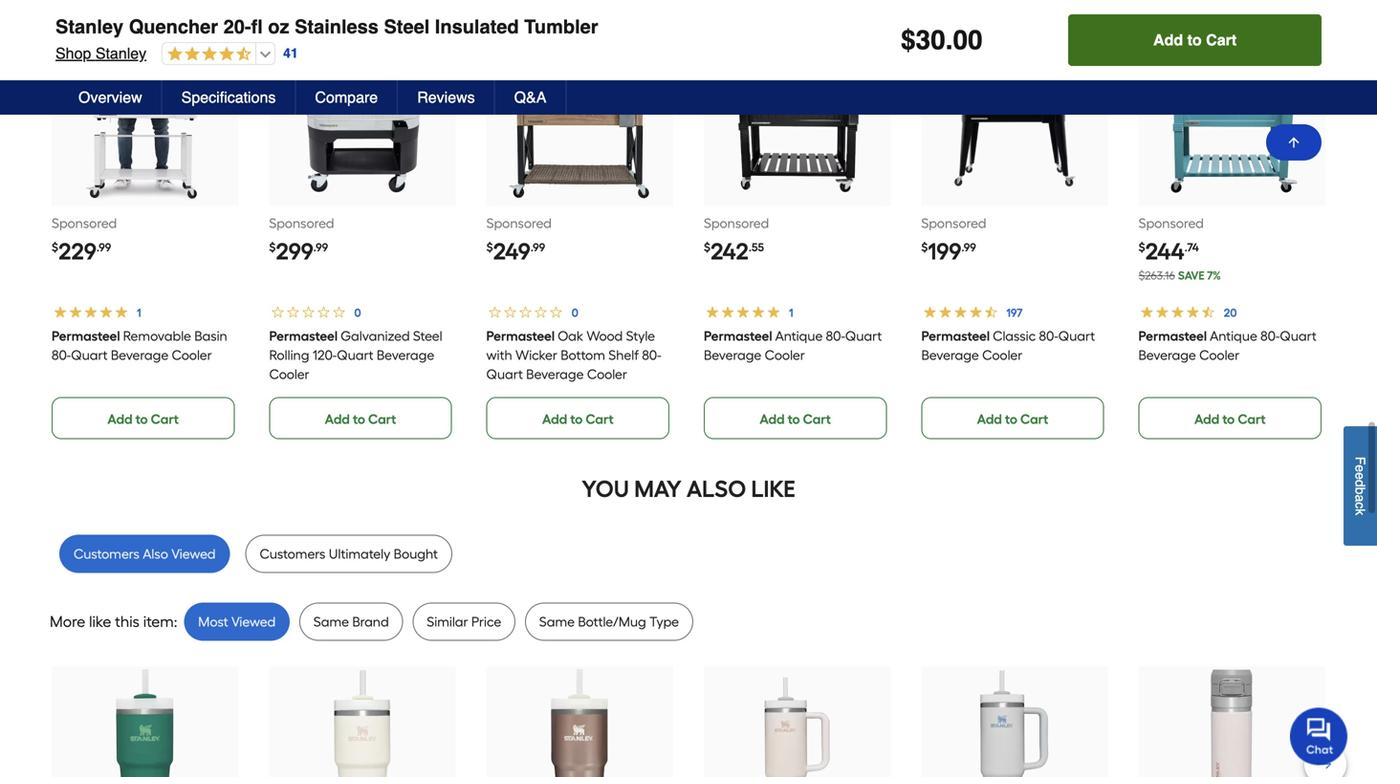 Task type: describe. For each thing, give the bounding box(es) containing it.
$ for 299
[[269, 241, 276, 255]]

chat invite button image
[[1290, 707, 1348, 766]]

beverage inside 242 list item
[[704, 347, 762, 364]]

f
[[1353, 457, 1368, 465]]

299
[[276, 238, 313, 266]]

20-
[[223, 16, 251, 38]]

to for 229
[[135, 411, 148, 428]]

stanley qf bottle 24-oz rose quartz insulated stainless steel water bottle image
[[1157, 669, 1307, 778]]

244 list item
[[1139, 53, 1326, 440]]

bought
[[394, 546, 438, 562]]

save
[[1178, 269, 1205, 283]]

reviews button
[[398, 80, 495, 115]]

permasteel for 249
[[486, 328, 555, 344]]

item
[[143, 613, 174, 631]]

add to cart inside 244 "list item"
[[1195, 411, 1266, 428]]

add to cart button
[[1068, 14, 1322, 66]]

cart inside button
[[1206, 31, 1237, 49]]

249 list item
[[486, 53, 673, 440]]

same brand
[[313, 614, 389, 630]]

$ 249 .99
[[486, 238, 545, 266]]

cooler inside galvanized steel rolling 120-quart beverage cooler
[[269, 366, 309, 383]]

$ 199 .99
[[921, 238, 976, 266]]

229 list item
[[52, 53, 238, 440]]

removable basin 80-quart beverage cooler
[[52, 328, 227, 364]]

you
[[582, 475, 629, 503]]

same bottle/mug type
[[539, 614, 679, 630]]

d
[[1353, 480, 1368, 487]]

q&a
[[514, 88, 547, 106]]

quart inside oak wood style with wicker bottom shelf 80- quart beverage cooler
[[486, 366, 523, 383]]

beverage inside classic 80-quart beverage cooler
[[921, 347, 979, 364]]

c
[[1353, 502, 1368, 509]]

4.5 stars image
[[163, 46, 252, 64]]

shelf
[[609, 347, 639, 364]]

q&a button
[[495, 80, 567, 115]]

overview button
[[59, 80, 162, 115]]

brand
[[352, 614, 389, 630]]

f e e d b a c k button
[[1344, 426, 1377, 546]]

$263.16 save 7%
[[1139, 269, 1221, 283]]

1 stanley quencher 20-fl oz stainless steel insulated tumbler image from the left
[[70, 669, 220, 778]]

add to cart link for 249
[[486, 398, 669, 440]]

shop stanley
[[55, 44, 146, 62]]

similar price
[[427, 614, 501, 630]]

wicker
[[516, 347, 558, 364]]

sponsored products
[[560, 5, 817, 33]]

2 e from the top
[[1353, 472, 1368, 480]]

removable
[[123, 328, 191, 344]]

like
[[89, 613, 111, 631]]

00
[[953, 25, 983, 55]]

sponsored for 229
[[52, 215, 117, 232]]

permasteel for 199
[[921, 328, 990, 344]]

customers for customers also viewed
[[74, 546, 140, 562]]

specifications button
[[162, 80, 296, 115]]

customers also viewed
[[74, 546, 216, 562]]

cart for 249
[[586, 411, 614, 428]]

cart for 299
[[368, 411, 396, 428]]

cart for 242
[[803, 411, 831, 428]]

sponsored for 299
[[269, 215, 334, 232]]

customers ultimately bought
[[260, 546, 438, 562]]

most
[[198, 614, 228, 630]]

quart inside removable basin 80-quart beverage cooler
[[71, 347, 108, 364]]

tumbler
[[524, 16, 598, 38]]

.
[[946, 25, 953, 55]]

permasteel for 229
[[52, 328, 120, 344]]

insulated
[[435, 16, 519, 38]]

stanley quencher 20-fl oz stainless steel insulated water bottle image
[[288, 669, 437, 778]]

add to cart link for 229
[[52, 398, 235, 440]]

may
[[634, 475, 682, 503]]

cart for 229
[[151, 411, 179, 428]]

compare button
[[296, 80, 398, 115]]

sponsored inside 244 "list item"
[[1139, 215, 1204, 232]]

beverage inside removable basin 80-quart beverage cooler
[[111, 347, 168, 364]]

quart inside 244 "list item"
[[1280, 328, 1317, 344]]

permasteel classic 80-quart beverage cooler image
[[940, 55, 1089, 204]]

add to cart link for 299
[[269, 398, 452, 440]]

arrow up image
[[1286, 135, 1302, 150]]

permasteel for 242
[[704, 328, 772, 344]]

quart inside classic 80-quart beverage cooler
[[1058, 328, 1095, 344]]

specifications
[[181, 88, 276, 106]]

stanley quencher 20-fl oz stainless steel insulated tumbler
[[55, 16, 598, 38]]

a
[[1353, 495, 1368, 502]]

fl
[[251, 16, 263, 38]]

$ 242 .55
[[704, 238, 764, 266]]

ultimately
[[329, 546, 390, 562]]

permasteel inside 244 "list item"
[[1139, 328, 1207, 344]]

overview
[[78, 88, 142, 106]]

to for 249
[[570, 411, 583, 428]]

add to cart for 242
[[760, 411, 831, 428]]

products
[[699, 5, 817, 33]]

reviews
[[417, 88, 475, 106]]

you may also like
[[582, 475, 795, 503]]

permasteel antique 80-quart beverage cooler image for 244 "list item"
[[1157, 55, 1307, 204]]

wood
[[587, 328, 623, 344]]

0 horizontal spatial viewed
[[171, 546, 216, 562]]

$ for 249
[[486, 241, 493, 255]]

similar
[[427, 614, 468, 630]]

most viewed
[[198, 614, 276, 630]]

quart inside 242 list item
[[845, 328, 882, 344]]

customers for customers ultimately bought
[[260, 546, 326, 562]]

classic
[[993, 328, 1036, 344]]

244
[[1145, 238, 1185, 266]]

.99 for 229
[[96, 241, 111, 255]]

120-
[[312, 347, 337, 364]]

add for 199
[[977, 411, 1002, 428]]

permasteel antique 80-quart beverage cooler image for 242 list item
[[723, 55, 872, 204]]

$ 229 .99
[[52, 238, 111, 266]]

price
[[471, 614, 501, 630]]

242
[[711, 238, 749, 266]]

permasteel for 299
[[269, 328, 337, 344]]

to for 199
[[1005, 411, 1018, 428]]

style
[[626, 328, 655, 344]]

add for 249
[[542, 411, 567, 428]]

cooler inside classic 80-quart beverage cooler
[[982, 347, 1022, 364]]

beverage inside 244 "list item"
[[1139, 347, 1196, 364]]



Task type: vqa. For each thing, say whether or not it's contained in the screenshot.
My
no



Task type: locate. For each thing, give the bounding box(es) containing it.
quencher
[[129, 16, 218, 38]]

1 .99 from the left
[[96, 241, 111, 255]]

stanley up overview
[[95, 44, 146, 62]]

$263.16
[[1139, 269, 1175, 283]]

permasteel down $ 242 .55
[[704, 328, 772, 344]]

same left brand
[[313, 614, 349, 630]]

rolling
[[269, 347, 309, 364]]

compare
[[315, 88, 378, 106]]

stainless
[[295, 16, 379, 38]]

0 horizontal spatial also
[[143, 546, 168, 562]]

add to cart inside the 299 list item
[[325, 411, 396, 428]]

0 horizontal spatial permasteel antique 80-quart beverage cooler image
[[723, 55, 872, 204]]

sponsored for 242
[[704, 215, 769, 232]]

30
[[916, 25, 946, 55]]

antique
[[775, 328, 823, 344], [1210, 328, 1258, 344]]

antique 80-quart beverage cooler for add to cart link in the 244 "list item"
[[1139, 328, 1317, 364]]

permasteel galvanized steel rolling 120-quart beverage cooler image
[[288, 55, 437, 204]]

add to cart inside 242 list item
[[760, 411, 831, 428]]

add to cart link inside 199 list item
[[921, 398, 1104, 440]]

f e e d b a c k
[[1353, 457, 1368, 516]]

to inside the 299 list item
[[353, 411, 365, 428]]

1 vertical spatial viewed
[[231, 614, 276, 630]]

$ inside $ 199 .99
[[921, 241, 928, 255]]

e
[[1353, 465, 1368, 472], [1353, 472, 1368, 480]]

2 antique 80-quart beverage cooler from the left
[[1139, 328, 1317, 364]]

also up "item"
[[143, 546, 168, 562]]

249
[[493, 238, 531, 266]]

add inside 249 list item
[[542, 411, 567, 428]]

1 horizontal spatial same
[[539, 614, 575, 630]]

.99 for 299
[[313, 241, 328, 255]]

$ for 242
[[704, 241, 711, 255]]

$ 30 . 00
[[901, 25, 983, 55]]

0 vertical spatial also
[[687, 475, 746, 503]]

1 horizontal spatial viewed
[[231, 614, 276, 630]]

$ for 199
[[921, 241, 928, 255]]

stanley quencher 30-fl oz stainless steel insulated tumbler image
[[940, 669, 1089, 778]]

permasteel
[[52, 328, 120, 344], [269, 328, 337, 344], [486, 328, 555, 344], [704, 328, 772, 344], [921, 328, 990, 344], [1139, 328, 1207, 344]]

antique 80-quart beverage cooler inside 242 list item
[[704, 328, 882, 364]]

cooler
[[172, 347, 212, 364], [765, 347, 805, 364], [982, 347, 1022, 364], [1200, 347, 1240, 364], [269, 366, 309, 383], [587, 366, 627, 383]]

add to cart
[[1153, 31, 1237, 49], [107, 411, 179, 428], [325, 411, 396, 428], [542, 411, 614, 428], [760, 411, 831, 428], [977, 411, 1048, 428], [1195, 411, 1266, 428]]

0 horizontal spatial antique 80-quart beverage cooler
[[704, 328, 882, 364]]

add to cart for 249
[[542, 411, 614, 428]]

permasteel left removable at the top left
[[52, 328, 120, 344]]

basin
[[194, 328, 227, 344]]

add to cart link inside 229 list item
[[52, 398, 235, 440]]

4 permasteel from the left
[[704, 328, 772, 344]]

2 add to cart link from the left
[[269, 398, 452, 440]]

$ for 244
[[1139, 241, 1145, 255]]

$ for 30
[[901, 25, 916, 55]]

.99 inside $ 299 .99
[[313, 241, 328, 255]]

cart
[[1206, 31, 1237, 49], [151, 411, 179, 428], [368, 411, 396, 428], [586, 411, 614, 428], [803, 411, 831, 428], [1020, 411, 1048, 428], [1238, 411, 1266, 428]]

add inside 199 list item
[[977, 411, 1002, 428]]

1 same from the left
[[313, 614, 349, 630]]

customers
[[74, 546, 140, 562], [260, 546, 326, 562]]

0 horizontal spatial customers
[[74, 546, 140, 562]]

to for 299
[[353, 411, 365, 428]]

1 permasteel from the left
[[52, 328, 120, 344]]

add to cart link
[[52, 398, 235, 440], [269, 398, 452, 440], [486, 398, 669, 440], [704, 398, 887, 440], [921, 398, 1104, 440], [1139, 398, 1322, 440]]

sponsored inside 242 list item
[[704, 215, 769, 232]]

add to cart for 229
[[107, 411, 179, 428]]

galvanized steel rolling 120-quart beverage cooler
[[269, 328, 442, 383]]

add to cart link inside 249 list item
[[486, 398, 669, 440]]

sponsored inside 229 list item
[[52, 215, 117, 232]]

add inside 229 list item
[[107, 411, 132, 428]]

.99 for 249
[[531, 241, 545, 255]]

$ 299 .99
[[269, 238, 328, 266]]

antique 80-quart beverage cooler for add to cart link within 242 list item
[[704, 328, 882, 364]]

this
[[115, 613, 139, 631]]

7%
[[1207, 269, 1221, 283]]

$ for 229
[[52, 241, 58, 255]]

to inside 242 list item
[[788, 411, 800, 428]]

add to cart inside add to cart button
[[1153, 31, 1237, 49]]

permasteel up rolling
[[269, 328, 337, 344]]

sponsored inside southdeep products heading
[[560, 5, 694, 33]]

add to cart for 299
[[325, 411, 396, 428]]

viewed
[[171, 546, 216, 562], [231, 614, 276, 630]]

k
[[1353, 509, 1368, 516]]

.55
[[749, 241, 764, 255]]

$ inside $ 229 .99
[[52, 241, 58, 255]]

sponsored inside the 299 list item
[[269, 215, 334, 232]]

to for 242
[[788, 411, 800, 428]]

4 .99 from the left
[[961, 241, 976, 255]]

steel right galvanized
[[413, 328, 442, 344]]

cooler inside 242 list item
[[765, 347, 805, 364]]

2 .99 from the left
[[313, 241, 328, 255]]

to inside 249 list item
[[570, 411, 583, 428]]

bottom
[[561, 347, 605, 364]]

add to cart inside 249 list item
[[542, 411, 614, 428]]

2 antique from the left
[[1210, 328, 1258, 344]]

beverage
[[111, 347, 168, 364], [377, 347, 434, 364], [704, 347, 762, 364], [921, 347, 979, 364], [1139, 347, 1196, 364], [526, 366, 584, 383]]

.99 for 199
[[961, 241, 976, 255]]

stanley up shop stanley
[[55, 16, 124, 38]]

2 customers from the left
[[260, 546, 326, 562]]

1 horizontal spatial customers
[[260, 546, 326, 562]]

.74
[[1185, 241, 1199, 255]]

viewed up :
[[171, 546, 216, 562]]

add inside 244 "list item"
[[1195, 411, 1220, 428]]

add to cart link inside the 299 list item
[[269, 398, 452, 440]]

to inside 229 list item
[[135, 411, 148, 428]]

classic 80-quart beverage cooler
[[921, 328, 1095, 364]]

stanley quencher 30-fl oz stainless steel insulated water bottle image
[[723, 669, 872, 778]]

antique inside 244 "list item"
[[1210, 328, 1258, 344]]

6 add to cart link from the left
[[1139, 398, 1322, 440]]

more
[[50, 613, 85, 631]]

permasteel down $263.16 save 7%
[[1139, 328, 1207, 344]]

add to cart link inside 244 "list item"
[[1139, 398, 1322, 440]]

permasteel oak wood style with wicker bottom shelf 80-quart beverage cooler image
[[505, 55, 655, 204]]

3 permasteel from the left
[[486, 328, 555, 344]]

antique for add to cart link in the 244 "list item"
[[1210, 328, 1258, 344]]

1 horizontal spatial stanley quencher 20-fl oz stainless steel insulated tumbler image
[[505, 669, 655, 778]]

$ 244 .74
[[1139, 238, 1199, 266]]

cart for 199
[[1020, 411, 1048, 428]]

2 stanley quencher 20-fl oz stainless steel insulated tumbler image from the left
[[505, 669, 655, 778]]

add to cart for 199
[[977, 411, 1048, 428]]

e up d
[[1353, 465, 1368, 472]]

oak
[[558, 328, 583, 344]]

5 add to cart link from the left
[[921, 398, 1104, 440]]

2 same from the left
[[539, 614, 575, 630]]

1 vertical spatial steel
[[413, 328, 442, 344]]

1 vertical spatial stanley
[[95, 44, 146, 62]]

with
[[486, 347, 512, 364]]

sponsored for 249
[[486, 215, 552, 232]]

80- for 199 list item
[[1039, 328, 1058, 344]]

41
[[283, 46, 298, 61]]

permasteel left the classic at the right top of the page
[[921, 328, 990, 344]]

add to cart inside 229 list item
[[107, 411, 179, 428]]

add inside 242 list item
[[760, 411, 785, 428]]

also left like
[[687, 475, 746, 503]]

shop
[[55, 44, 91, 62]]

$ inside the $ 249 .99
[[486, 241, 493, 255]]

antique inside 242 list item
[[775, 328, 823, 344]]

same left 'bottle/mug'
[[539, 614, 575, 630]]

2 permasteel from the left
[[269, 328, 337, 344]]

80- inside 242 list item
[[826, 328, 845, 344]]

5 permasteel from the left
[[921, 328, 990, 344]]

1 horizontal spatial antique
[[1210, 328, 1258, 344]]

oak wood style with wicker bottom shelf 80- quart beverage cooler
[[486, 328, 662, 383]]

add to cart link for 199
[[921, 398, 1104, 440]]

80- inside removable basin 80-quart beverage cooler
[[52, 347, 71, 364]]

add to cart link for 242
[[704, 398, 887, 440]]

permasteel inside 249 list item
[[486, 328, 555, 344]]

steel inside galvanized steel rolling 120-quart beverage cooler
[[413, 328, 442, 344]]

permasteel antique 80-quart beverage cooler image inside 244 "list item"
[[1157, 55, 1307, 204]]

3 add to cart link from the left
[[486, 398, 669, 440]]

e up b
[[1353, 472, 1368, 480]]

1 add to cart link from the left
[[52, 398, 235, 440]]

quart inside galvanized steel rolling 120-quart beverage cooler
[[337, 347, 373, 364]]

permasteel inside 242 list item
[[704, 328, 772, 344]]

customers left ultimately
[[260, 546, 326, 562]]

permasteel inside the 299 list item
[[269, 328, 337, 344]]

sponsored
[[560, 5, 694, 33], [52, 215, 117, 232], [269, 215, 334, 232], [486, 215, 552, 232], [704, 215, 769, 232], [921, 215, 987, 232], [1139, 215, 1204, 232]]

199 list item
[[921, 53, 1108, 440]]

:
[[174, 613, 177, 631]]

antique 80-quart beverage cooler
[[704, 328, 882, 364], [1139, 328, 1317, 364]]

1 horizontal spatial permasteel antique 80-quart beverage cooler image
[[1157, 55, 1307, 204]]

2 permasteel antique 80-quart beverage cooler image from the left
[[1157, 55, 1307, 204]]

add for 229
[[107, 411, 132, 428]]

299 list item
[[269, 53, 456, 440]]

beverage inside galvanized steel rolling 120-quart beverage cooler
[[377, 347, 434, 364]]

cart inside 242 list item
[[803, 411, 831, 428]]

sponsored for 199
[[921, 215, 987, 232]]

.99
[[96, 241, 111, 255], [313, 241, 328, 255], [531, 241, 545, 255], [961, 241, 976, 255]]

0 horizontal spatial stanley quencher 20-fl oz stainless steel insulated tumbler image
[[70, 669, 220, 778]]

3 .99 from the left
[[531, 241, 545, 255]]

add for 299
[[325, 411, 350, 428]]

cart inside 244 "list item"
[[1238, 411, 1266, 428]]

1 e from the top
[[1353, 465, 1368, 472]]

galvanized
[[340, 328, 410, 344]]

1 vertical spatial also
[[143, 546, 168, 562]]

add inside button
[[1153, 31, 1183, 49]]

permasteel inside 229 list item
[[52, 328, 120, 344]]

cart inside the 299 list item
[[368, 411, 396, 428]]

same for same bottle/mug type
[[539, 614, 575, 630]]

permasteel removable basin 80-quart beverage cooler image
[[70, 55, 220, 204]]

bottle/mug
[[578, 614, 646, 630]]

permasteel inside 199 list item
[[921, 328, 990, 344]]

1 customers from the left
[[74, 546, 140, 562]]

add
[[1153, 31, 1183, 49], [107, 411, 132, 428], [325, 411, 350, 428], [542, 411, 567, 428], [760, 411, 785, 428], [977, 411, 1002, 428], [1195, 411, 1220, 428]]

229
[[58, 238, 96, 266]]

$ inside $ 242 .55
[[704, 241, 711, 255]]

type
[[649, 614, 679, 630]]

6 permasteel from the left
[[1139, 328, 1207, 344]]

80- for 244 "list item"
[[1261, 328, 1280, 344]]

80- inside classic 80-quart beverage cooler
[[1039, 328, 1058, 344]]

1 horizontal spatial antique 80-quart beverage cooler
[[1139, 328, 1317, 364]]

.99 inside the $ 249 .99
[[531, 241, 545, 255]]

more like this item :
[[50, 613, 177, 631]]

to inside 199 list item
[[1005, 411, 1018, 428]]

sponsored inside 249 list item
[[486, 215, 552, 232]]

0 horizontal spatial same
[[313, 614, 349, 630]]

permasteel up wicker
[[486, 328, 555, 344]]

add inside the 299 list item
[[325, 411, 350, 428]]

.99 inside $ 229 .99
[[96, 241, 111, 255]]

0 vertical spatial steel
[[384, 16, 430, 38]]

steel left insulated
[[384, 16, 430, 38]]

beverage inside oak wood style with wicker bottom shelf 80- quart beverage cooler
[[526, 366, 584, 383]]

0 vertical spatial viewed
[[171, 546, 216, 562]]

80- inside oak wood style with wicker bottom shelf 80- quart beverage cooler
[[642, 347, 662, 364]]

like
[[751, 475, 795, 503]]

antique for add to cart link within 242 list item
[[775, 328, 823, 344]]

.99 inside $ 199 .99
[[961, 241, 976, 255]]

to inside 244 "list item"
[[1222, 411, 1235, 428]]

cart inside 249 list item
[[586, 411, 614, 428]]

$
[[901, 25, 916, 55], [52, 241, 58, 255], [269, 241, 276, 255], [486, 241, 493, 255], [704, 241, 711, 255], [921, 241, 928, 255], [1139, 241, 1145, 255]]

add to cart inside 199 list item
[[977, 411, 1048, 428]]

1 antique 80-quart beverage cooler from the left
[[704, 328, 882, 364]]

add for 242
[[760, 411, 785, 428]]

permasteel antique 80-quart beverage cooler image
[[723, 55, 872, 204], [1157, 55, 1307, 204]]

80- for 242 list item
[[826, 328, 845, 344]]

cooler inside removable basin 80-quart beverage cooler
[[172, 347, 212, 364]]

1 horizontal spatial also
[[687, 475, 746, 503]]

80- inside 244 "list item"
[[1261, 328, 1280, 344]]

b
[[1353, 487, 1368, 495]]

sponsored inside 199 list item
[[921, 215, 987, 232]]

same
[[313, 614, 349, 630], [539, 614, 575, 630]]

199
[[928, 238, 961, 266]]

quart
[[845, 328, 882, 344], [1058, 328, 1095, 344], [1280, 328, 1317, 344], [71, 347, 108, 364], [337, 347, 373, 364], [486, 366, 523, 383]]

antique 80-quart beverage cooler inside 244 "list item"
[[1139, 328, 1317, 364]]

4 add to cart link from the left
[[704, 398, 887, 440]]

viewed right most
[[231, 614, 276, 630]]

0 horizontal spatial antique
[[775, 328, 823, 344]]

80-
[[826, 328, 845, 344], [1039, 328, 1058, 344], [1261, 328, 1280, 344], [52, 347, 71, 364], [642, 347, 662, 364]]

oz
[[268, 16, 289, 38]]

$ inside $ 299 .99
[[269, 241, 276, 255]]

0 vertical spatial stanley
[[55, 16, 124, 38]]

242 list item
[[704, 53, 891, 440]]

add to cart link inside 242 list item
[[704, 398, 887, 440]]

$ inside $ 244 .74
[[1139, 241, 1145, 255]]

permasteel antique 80-quart beverage cooler image inside 242 list item
[[723, 55, 872, 204]]

same for same brand
[[313, 614, 349, 630]]

customers up like
[[74, 546, 140, 562]]

southdeep products heading
[[50, 0, 1327, 38]]

cart inside 229 list item
[[151, 411, 179, 428]]

cooler inside 244 "list item"
[[1200, 347, 1240, 364]]

to inside button
[[1187, 31, 1202, 49]]

1 antique from the left
[[775, 328, 823, 344]]

stanley quencher 20-fl oz stainless steel insulated tumbler image
[[70, 669, 220, 778], [505, 669, 655, 778]]

cart inside 199 list item
[[1020, 411, 1048, 428]]

to
[[1187, 31, 1202, 49], [135, 411, 148, 428], [353, 411, 365, 428], [570, 411, 583, 428], [788, 411, 800, 428], [1005, 411, 1018, 428], [1222, 411, 1235, 428]]

cooler inside oak wood style with wicker bottom shelf 80- quart beverage cooler
[[587, 366, 627, 383]]

1 permasteel antique 80-quart beverage cooler image from the left
[[723, 55, 872, 204]]



